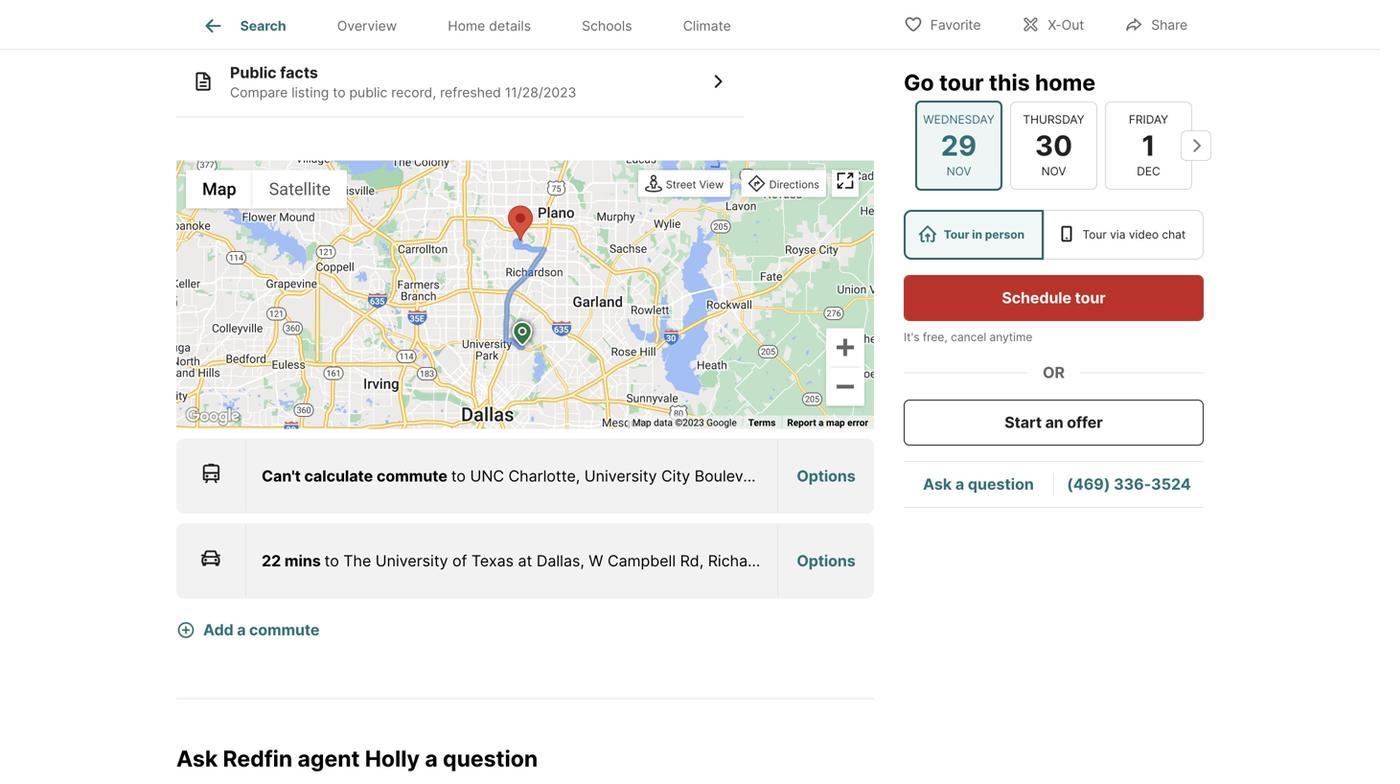 Task type: locate. For each thing, give the bounding box(es) containing it.
map data ©2023 google
[[633, 417, 737, 429]]

0 horizontal spatial nov
[[947, 164, 972, 178]]

family,
[[409, 0, 453, 12], [490, 0, 534, 12], [575, 0, 619, 12]]

0 horizontal spatial map
[[202, 179, 236, 199]]

home
[[1036, 69, 1096, 96]]

map
[[202, 179, 236, 199], [633, 417, 652, 429]]

2 tour from the left
[[1083, 228, 1107, 242]]

options button down the "report a map error"
[[779, 442, 874, 511]]

friday 1 dec
[[1129, 112, 1169, 178]]

0 vertical spatial map
[[202, 179, 236, 199]]

1 tour from the left
[[944, 228, 970, 242]]

0 vertical spatial tour
[[940, 69, 984, 96]]

holly
[[365, 746, 420, 772]]

None button
[[916, 100, 1003, 191], [1011, 101, 1098, 190], [1106, 101, 1193, 190], [916, 100, 1003, 191], [1011, 101, 1098, 190], [1106, 101, 1193, 190]]

336-
[[1114, 475, 1152, 494]]

tour in person
[[944, 228, 1025, 242]]

commercial,
[[230, 13, 309, 29]]

2 options from the top
[[797, 552, 856, 570]]

nov down 30
[[1042, 164, 1067, 178]]

tour
[[944, 228, 970, 242], [1083, 228, 1107, 242]]

options down the "report a map error"
[[797, 467, 856, 485]]

0 horizontal spatial tour
[[944, 228, 970, 242]]

0 vertical spatial commute
[[377, 467, 448, 485]]

two-
[[457, 0, 490, 12]]

menu bar containing map
[[186, 170, 347, 209]]

ask redfin agent holly a question
[[176, 746, 538, 772]]

wednesday 29 nov
[[924, 112, 995, 178]]

2 horizontal spatial family,
[[575, 0, 619, 12]]

1 horizontal spatial map
[[633, 417, 652, 429]]

charlotte,
[[509, 467, 580, 485], [776, 467, 847, 485]]

tour left in
[[944, 228, 970, 242]]

to
[[333, 84, 346, 101], [451, 467, 466, 485], [325, 552, 339, 570]]

error
[[848, 417, 869, 429]]

1 vertical spatial question
[[443, 746, 538, 772]]

nov
[[947, 164, 972, 178], [1042, 164, 1067, 178]]

directions
[[770, 178, 820, 191]]

tour via video chat option
[[1044, 210, 1204, 260]]

©2023
[[675, 417, 704, 429]]

redfin
[[223, 746, 293, 772]]

family, up details
[[490, 0, 534, 12]]

usa right the tx,
[[826, 552, 858, 570]]

1 vertical spatial options button
[[779, 527, 874, 596]]

0 vertical spatial to
[[333, 84, 346, 101]]

nov inside wednesday 29 nov
[[947, 164, 972, 178]]

report a map error
[[788, 417, 869, 429]]

anytime
[[990, 330, 1033, 344]]

ask a question link
[[924, 475, 1034, 494]]

search
[[240, 17, 286, 34]]

ask left redfin
[[176, 746, 218, 772]]

1 horizontal spatial nov
[[1042, 164, 1067, 178]]

tour inside option
[[944, 228, 970, 242]]

home
[[448, 17, 485, 34]]

charlotte, left "nc," on the right bottom
[[776, 467, 847, 485]]

rd,
[[680, 552, 704, 570]]

nov inside thursday 30 nov
[[1042, 164, 1067, 178]]

public
[[350, 84, 388, 101]]

x-out button
[[1005, 4, 1101, 44]]

0 vertical spatial options button
[[779, 442, 874, 511]]

map inside popup button
[[202, 179, 236, 199]]

tx,
[[798, 552, 822, 570]]

options button
[[779, 442, 874, 511], [779, 527, 874, 596]]

go tour this home
[[904, 69, 1096, 96]]

mins
[[285, 552, 321, 570]]

commute inside button
[[249, 621, 320, 640]]

facts
[[280, 63, 318, 82]]

ask for ask redfin agent holly a question
[[176, 746, 218, 772]]

street view
[[666, 178, 724, 191]]

1 charlotte, from the left
[[509, 467, 580, 485]]

1 horizontal spatial commute
[[377, 467, 448, 485]]

wednesday
[[924, 112, 995, 126]]

2 options button from the top
[[779, 527, 874, 596]]

1 vertical spatial ask
[[176, 746, 218, 772]]

0 horizontal spatial commute
[[249, 621, 320, 640]]

map left data
[[633, 417, 652, 429]]

agent
[[298, 746, 360, 772]]

0 horizontal spatial question
[[443, 746, 538, 772]]

0 vertical spatial ask
[[924, 475, 952, 494]]

mf-
[[230, 0, 256, 12]]

a for report
[[819, 417, 824, 429]]

0 vertical spatial university
[[585, 467, 657, 485]]

29
[[941, 129, 977, 162]]

a left 'map'
[[819, 417, 824, 429]]

university left of
[[376, 552, 448, 570]]

0 vertical spatial options
[[797, 467, 856, 485]]

0 horizontal spatial tour
[[940, 69, 984, 96]]

map for map data ©2023 google
[[633, 417, 652, 429]]

2 charlotte, from the left
[[776, 467, 847, 485]]

1 nov from the left
[[947, 164, 972, 178]]

usa
[[883, 467, 915, 485], [826, 552, 858, 570]]

schedule
[[1002, 289, 1072, 307]]

directions button
[[744, 172, 825, 198]]

commute right calculate
[[377, 467, 448, 485]]

tab list
[[176, 0, 772, 49]]

nov for 30
[[1042, 164, 1067, 178]]

tour left via
[[1083, 228, 1107, 242]]

to left the
[[325, 552, 339, 570]]

family, up home
[[409, 0, 453, 12]]

thursday
[[1023, 112, 1085, 126]]

1 options from the top
[[797, 467, 856, 485]]

1 horizontal spatial family,
[[490, 0, 534, 12]]

1 horizontal spatial usa
[[883, 467, 915, 485]]

tour inside schedule tour button
[[1075, 289, 1106, 307]]

street view button
[[640, 172, 729, 198]]

to left "unc"
[[451, 467, 466, 485]]

1 vertical spatial commute
[[249, 621, 320, 640]]

22
[[262, 552, 281, 570]]

start an offer
[[1005, 413, 1103, 432]]

a right holly
[[425, 746, 438, 772]]

1 horizontal spatial tour
[[1075, 289, 1106, 307]]

it's
[[904, 330, 920, 344]]

0 horizontal spatial university
[[376, 552, 448, 570]]

climate tab
[[658, 3, 757, 49]]

ask for ask a question
[[924, 475, 952, 494]]

1 vertical spatial usa
[[826, 552, 858, 570]]

0 horizontal spatial family,
[[409, 0, 453, 12]]

an
[[1046, 413, 1064, 432]]

commute right add
[[249, 621, 320, 640]]

this
[[989, 69, 1030, 96]]

add a commute
[[203, 621, 320, 640]]

ask
[[924, 475, 952, 494], [176, 746, 218, 772]]

options
[[797, 467, 856, 485], [797, 552, 856, 570]]

tour for tour in person
[[944, 228, 970, 242]]

menu bar
[[186, 170, 347, 209]]

ask right "nc," on the right bottom
[[924, 475, 952, 494]]

1 horizontal spatial ask
[[924, 475, 952, 494]]

home details
[[448, 17, 531, 34]]

1 horizontal spatial question
[[968, 475, 1034, 494]]

a right add
[[237, 621, 246, 640]]

0 vertical spatial usa
[[883, 467, 915, 485]]

1 vertical spatial university
[[376, 552, 448, 570]]

tour right the schedule
[[1075, 289, 1106, 307]]

1 vertical spatial tour
[[1075, 289, 1106, 307]]

add
[[203, 621, 234, 640]]

university left the city
[[585, 467, 657, 485]]

charlotte, right "unc"
[[509, 467, 580, 485]]

list box
[[904, 210, 1204, 260]]

tour inside 'option'
[[1083, 228, 1107, 242]]

a
[[819, 417, 824, 429], [956, 475, 965, 494], [237, 621, 246, 640], [425, 746, 438, 772]]

report
[[788, 417, 817, 429]]

0 horizontal spatial ask
[[176, 746, 218, 772]]

map left satellite at the left of page
[[202, 179, 236, 199]]

a right "nc," on the right bottom
[[956, 475, 965, 494]]

commute for a
[[249, 621, 320, 640]]

university
[[585, 467, 657, 485], [376, 552, 448, 570]]

overview
[[337, 17, 397, 34]]

|
[[286, 0, 291, 12]]

a inside button
[[237, 621, 246, 640]]

w
[[589, 552, 604, 570]]

options right richardson,
[[797, 552, 856, 570]]

a for add
[[237, 621, 246, 640]]

commute
[[377, 467, 448, 485], [249, 621, 320, 640]]

1 vertical spatial map
[[633, 417, 652, 429]]

texas
[[472, 552, 514, 570]]

options button down "nc," on the right bottom
[[779, 527, 874, 596]]

view
[[700, 178, 724, 191]]

can't
[[262, 467, 301, 485]]

2 nov from the left
[[1042, 164, 1067, 178]]

1 vertical spatial options
[[797, 552, 856, 570]]

tour up wednesday
[[940, 69, 984, 96]]

1 horizontal spatial charlotte,
[[776, 467, 847, 485]]

usa right "nc," on the right bottom
[[883, 467, 915, 485]]

tour for go
[[940, 69, 984, 96]]

schools
[[582, 17, 632, 34]]

1 options button from the top
[[779, 442, 874, 511]]

family, up schools
[[575, 0, 619, 12]]

1 horizontal spatial tour
[[1083, 228, 1107, 242]]

0 horizontal spatial charlotte,
[[509, 467, 580, 485]]

nov down the 29
[[947, 164, 972, 178]]

to right listing
[[333, 84, 346, 101]]

dallas,
[[537, 552, 585, 570]]



Task type: vqa. For each thing, say whether or not it's contained in the screenshot.
545K
no



Task type: describe. For each thing, give the bounding box(es) containing it.
options for to unc charlotte, university city boulevard, charlotte, nc, usa
[[797, 467, 856, 485]]

or
[[1043, 363, 1065, 382]]

satellite
[[269, 179, 331, 199]]

go
[[904, 69, 935, 96]]

share button
[[1109, 4, 1204, 44]]

in
[[973, 228, 983, 242]]

options for to the university of texas at dallas, w campbell rd, richardson, tx, usa
[[797, 552, 856, 570]]

video
[[1129, 228, 1159, 242]]

tour via video chat
[[1083, 228, 1186, 242]]

commute for calculate
[[377, 467, 448, 485]]

schedule tour button
[[904, 275, 1204, 321]]

ask a question
[[924, 475, 1034, 494]]

schools tab
[[557, 3, 658, 49]]

offer
[[1067, 413, 1103, 432]]

the
[[343, 552, 371, 570]]

terms link
[[749, 417, 776, 429]]

share
[[1152, 17, 1188, 33]]

public facts compare listing to public record, refreshed 11/28/2023
[[230, 63, 577, 101]]

favorite
[[931, 17, 981, 33]]

map
[[827, 417, 845, 429]]

map for map
[[202, 179, 236, 199]]

1 vertical spatial to
[[451, 467, 466, 485]]

overview tab
[[312, 3, 423, 49]]

list box containing tour in person
[[904, 210, 1204, 260]]

at
[[518, 552, 532, 570]]

22 mins to the university of texas at dallas, w campbell rd, richardson, tx, usa
[[262, 552, 858, 570]]

0 vertical spatial question
[[968, 475, 1034, 494]]

listing
[[292, 84, 329, 101]]

via
[[1111, 228, 1126, 242]]

of
[[453, 552, 467, 570]]

can't calculate commute to unc charlotte, university city boulevard, charlotte, nc, usa
[[262, 467, 915, 485]]

record,
[[391, 84, 436, 101]]

friday
[[1129, 112, 1169, 126]]

out
[[1062, 17, 1085, 33]]

single-
[[364, 0, 409, 12]]

(469) 336-3524 link
[[1068, 475, 1192, 494]]

terms
[[749, 417, 776, 429]]

permitted:
[[295, 0, 360, 12]]

compare
[[230, 84, 288, 101]]

map button
[[186, 170, 253, 209]]

(469) 336-3524
[[1068, 475, 1192, 494]]

industrial
[[313, 13, 371, 29]]

thursday 30 nov
[[1023, 112, 1085, 178]]

unc
[[470, 467, 504, 485]]

map region
[[79, 115, 1061, 606]]

richardson,
[[708, 552, 793, 570]]

schedule tour
[[1002, 289, 1106, 307]]

chat
[[1163, 228, 1186, 242]]

calculate
[[304, 467, 373, 485]]

cancel
[[951, 330, 987, 344]]

refreshed
[[440, 84, 501, 101]]

home details tab
[[423, 3, 557, 49]]

start an offer button
[[904, 400, 1204, 446]]

11/28/2023
[[505, 84, 577, 101]]

0 horizontal spatial usa
[[826, 552, 858, 570]]

mf-2(a) | permitted: single-family, two-family, multi-family, commercial, industrial button
[[176, 0, 744, 46]]

search link
[[202, 14, 286, 37]]

2 vertical spatial to
[[325, 552, 339, 570]]

boulevard,
[[695, 467, 771, 485]]

options button for can't calculate commute to unc charlotte, university city boulevard, charlotte, nc, usa
[[779, 442, 874, 511]]

options button for 22 mins to the university of texas at dallas, w campbell rd, richardson, tx, usa
[[779, 527, 874, 596]]

to inside the public facts compare listing to public record, refreshed 11/28/2023
[[333, 84, 346, 101]]

next image
[[1181, 130, 1212, 161]]

favorite button
[[888, 4, 998, 44]]

add a commute button
[[176, 608, 350, 653]]

1 horizontal spatial university
[[585, 467, 657, 485]]

30
[[1036, 129, 1073, 162]]

free,
[[923, 330, 948, 344]]

2 family, from the left
[[490, 0, 534, 12]]

(469)
[[1068, 475, 1111, 494]]

tab list containing search
[[176, 0, 772, 49]]

3524
[[1152, 475, 1192, 494]]

nc,
[[852, 467, 879, 485]]

street
[[666, 178, 697, 191]]

tour in person option
[[904, 210, 1044, 260]]

google image
[[181, 404, 245, 429]]

google
[[707, 417, 737, 429]]

2(a)
[[256, 0, 283, 12]]

tour for schedule
[[1075, 289, 1106, 307]]

1 family, from the left
[[409, 0, 453, 12]]

a for ask
[[956, 475, 965, 494]]

x-out
[[1048, 17, 1085, 33]]

data
[[654, 417, 673, 429]]

3 family, from the left
[[575, 0, 619, 12]]

1
[[1142, 129, 1156, 162]]

nov for 29
[[947, 164, 972, 178]]

x-
[[1048, 17, 1062, 33]]

campbell
[[608, 552, 676, 570]]

climate
[[683, 17, 731, 34]]

multi-
[[538, 0, 575, 12]]

details
[[489, 17, 531, 34]]

tour for tour via video chat
[[1083, 228, 1107, 242]]

it's free, cancel anytime
[[904, 330, 1033, 344]]

start
[[1005, 413, 1042, 432]]

person
[[986, 228, 1025, 242]]

public
[[230, 63, 277, 82]]



